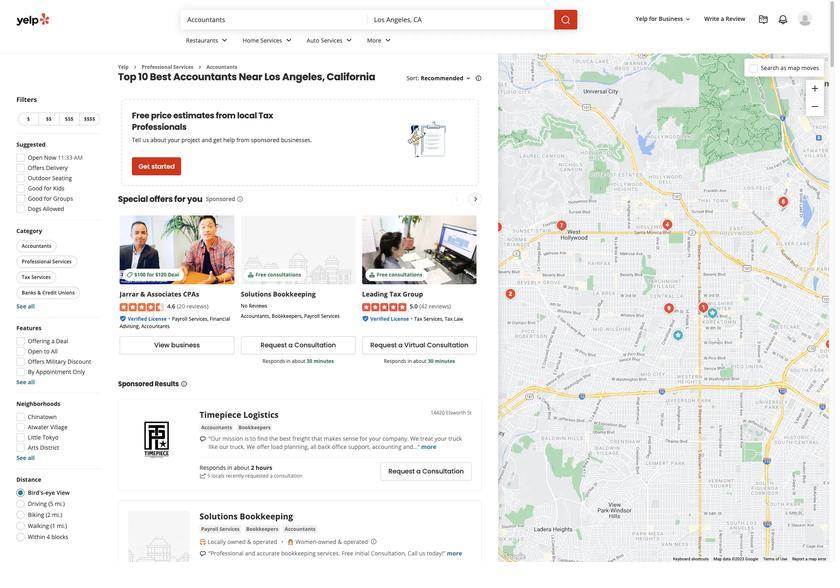 Task type: vqa. For each thing, say whether or not it's contained in the screenshot.
Initial
yes



Task type: describe. For each thing, give the bounding box(es) containing it.
none field find
[[187, 15, 361, 24]]

map data ©2023 google
[[714, 557, 758, 561]]

0 horizontal spatial responds
[[200, 464, 226, 472]]

free consultations for consultation
[[256, 271, 301, 278]]

offers for offers military discount
[[28, 358, 45, 366]]

banks & credit unions
[[22, 289, 75, 296]]

0 horizontal spatial accountants button
[[16, 240, 57, 252]]

tax down the 5.0
[[414, 315, 422, 322]]

women-
[[296, 538, 318, 546]]

more link for "our mission is to find the best freight that makes sense for your company. we treat your truck like our truck. we offer load planning, all back office support, accounting and…"
[[421, 443, 436, 451]]

tokyo
[[43, 434, 59, 441]]

district
[[40, 444, 59, 452]]

more link
[[361, 30, 399, 53]]

map region
[[405, 28, 835, 562]]

sense
[[343, 435, 358, 443]]

search image
[[561, 15, 571, 25]]

1 horizontal spatial request a consultation button
[[381, 463, 472, 481]]

special
[[118, 194, 148, 205]]

0 vertical spatial accountants link
[[206, 64, 237, 70]]

top 10 best accountants near los angeles, california
[[118, 70, 375, 84]]

truck
[[448, 435, 462, 443]]

free consultations link for virtual
[[362, 216, 477, 285]]

1 vertical spatial accountants button
[[200, 424, 234, 432]]

home
[[243, 36, 259, 44]]

5 star rating image
[[362, 303, 406, 311]]

offering a deal
[[28, 337, 68, 345]]

mission
[[222, 435, 243, 443]]

accounting
[[372, 443, 402, 451]]

operated for women-owned & operated
[[344, 538, 368, 546]]

previous image
[[452, 194, 462, 204]]

outdoor
[[28, 174, 51, 182]]

little tokyo
[[28, 434, 59, 441]]

banks
[[22, 289, 36, 296]]

search
[[761, 64, 779, 72]]

maria w. image
[[798, 11, 813, 26]]

map
[[714, 557, 722, 561]]

16 chevron down v2 image for recommended
[[465, 75, 472, 82]]

initial
[[355, 549, 370, 557]]

tax up 5 star rating image
[[390, 290, 401, 299]]

1 horizontal spatial we
[[410, 435, 419, 443]]

1 horizontal spatial professional services
[[142, 64, 193, 70]]

google image
[[500, 552, 527, 562]]

solutions for solutions bookkeeping
[[200, 511, 238, 522]]

tell
[[132, 136, 141, 144]]

11:33
[[58, 154, 72, 161]]

1 see all from the top
[[16, 302, 35, 310]]

(42
[[419, 303, 428, 310]]

verified for jarrar
[[128, 315, 147, 322]]

16 speech v2 image for "our mission is to find the best freight that makes sense for your company. we treat your truck like our truck. we offer load planning, all back office support, accounting and…"
[[200, 436, 206, 442]]

discount
[[67, 358, 91, 366]]

& up 4.6 star rating image
[[140, 290, 145, 299]]

16 free consultations v2 image
[[247, 272, 254, 278]]

walking (1 mi.)
[[28, 522, 67, 530]]

& down "solutions bookkeeping"
[[247, 538, 251, 546]]

delivery
[[46, 164, 68, 172]]

1 horizontal spatial your
[[369, 435, 381, 443]]

payroll for payroll services, financial advising, accountants
[[172, 315, 187, 322]]

verified license button for tax
[[370, 315, 409, 322]]

(20
[[177, 303, 185, 310]]

services for payroll services button
[[220, 526, 240, 533]]

solutions bookkeeping image
[[128, 511, 190, 562]]

$$$ button
[[59, 113, 79, 125]]

see for offering a deal
[[16, 378, 26, 386]]

free consultations for virtual
[[377, 271, 422, 278]]

atwater village
[[28, 423, 68, 431]]

solutions for solutions bookkeeping no reviews accountants, bookkeepers, payroll services
[[241, 290, 271, 299]]

payroll inside the 'solutions bookkeeping no reviews accountants, bookkeepers, payroll services'
[[304, 313, 320, 320]]

16 locally owned v2 image
[[200, 539, 206, 545]]

recently
[[226, 473, 244, 480]]

is
[[245, 435, 249, 443]]

restaurants
[[186, 36, 218, 44]]

keyboard shortcuts
[[673, 557, 709, 561]]

see all for offering a deal
[[16, 378, 35, 386]]

2 vertical spatial accountants button
[[283, 525, 317, 534]]

projects image
[[759, 15, 768, 25]]

help
[[223, 136, 235, 144]]

rgn accountancy group image
[[489, 219, 505, 235]]

auto
[[307, 36, 319, 44]]

see for chinatown
[[16, 454, 26, 462]]

like
[[209, 443, 218, 451]]

virtual
[[404, 341, 425, 350]]

offer
[[257, 443, 270, 451]]

la tax services image
[[553, 217, 570, 234]]

©2023
[[732, 557, 744, 561]]

16 info v2 image for top 10 best accountants near los angeles, california
[[475, 75, 482, 82]]

reviews) for jarrar & associates cpas
[[187, 303, 209, 310]]

professional services inside button
[[22, 258, 72, 265]]

"professional
[[209, 549, 244, 557]]

sponsored results
[[118, 379, 179, 389]]

write a review
[[704, 15, 745, 23]]

find
[[257, 435, 268, 443]]

services, for leading tax group
[[424, 315, 443, 322]]

10
[[138, 70, 148, 84]]

zoom in image
[[810, 83, 820, 93]]

1 vertical spatial and
[[245, 549, 255, 557]]

features
[[16, 324, 42, 332]]

14420
[[431, 409, 445, 416]]

seating
[[52, 174, 72, 182]]

$$$$
[[84, 116, 95, 123]]

1 vertical spatial we
[[247, 443, 255, 451]]

groups
[[53, 195, 73, 202]]

16 free consultations v2 image
[[369, 272, 375, 278]]

services inside the 'solutions bookkeeping no reviews accountants, bookkeepers, payroll services'
[[321, 313, 340, 320]]

bookkeepers for bookkeeping
[[246, 526, 278, 533]]

see all for chinatown
[[16, 454, 35, 462]]

1 see all button from the top
[[16, 302, 35, 310]]

special offers for you
[[118, 194, 203, 205]]

license for group
[[391, 315, 409, 322]]

mi.) for walking (1 mi.)
[[57, 522, 67, 530]]

write a review link
[[701, 12, 749, 26]]

sponsored
[[251, 136, 280, 144]]

all for category
[[28, 302, 35, 310]]

2 horizontal spatial your
[[435, 435, 447, 443]]

professional services button
[[16, 256, 77, 268]]

free right 16 free consultations v2 image
[[256, 271, 266, 278]]

blocks
[[51, 533, 68, 541]]

accountants inside payroll services, financial advising, accountants
[[141, 323, 170, 330]]

Near text field
[[374, 15, 548, 24]]

tax services
[[22, 274, 51, 281]]

license for associates
[[148, 315, 167, 322]]

bookkeepers link for bookkeeping
[[245, 525, 280, 534]]

open to all
[[28, 348, 58, 355]]

0 vertical spatial professional
[[142, 64, 172, 70]]

professionals
[[132, 121, 187, 133]]

write
[[704, 15, 720, 23]]

0 vertical spatial request a consultation
[[261, 341, 336, 350]]

1 vertical spatial solutions bookkeeping link
[[200, 511, 293, 522]]

a down and…"
[[416, 467, 421, 476]]

st
[[467, 409, 472, 416]]

16 chevron down v2 image for yelp for business
[[685, 16, 691, 22]]

bird's-eye view
[[28, 489, 70, 497]]

see all button for chinatown
[[16, 454, 35, 462]]

banks & credit unions button
[[16, 287, 80, 299]]

user actions element
[[629, 10, 824, 61]]

1 vertical spatial view
[[57, 489, 70, 497]]

arts
[[28, 444, 39, 452]]

payroll for payroll services
[[201, 526, 218, 533]]

for left you
[[174, 194, 186, 205]]

get started button
[[132, 158, 181, 176]]

1 horizontal spatial view
[[154, 341, 170, 350]]

consultation down truck
[[422, 467, 464, 476]]

responds in about 30 minutes for virtual
[[384, 358, 455, 365]]

free right 16 free consultations v2 icon at the left top
[[377, 271, 388, 278]]

verified license for tax
[[370, 315, 409, 322]]

offers
[[149, 194, 173, 205]]

0 horizontal spatial to
[[44, 348, 50, 355]]

24 chevron down v2 image
[[383, 35, 393, 45]]

h&r block image
[[670, 327, 686, 344]]

request for solutions bookkeeping
[[261, 341, 287, 350]]

group containing suggested
[[14, 141, 102, 216]]

business
[[659, 15, 683, 23]]

more
[[367, 36, 381, 44]]

& inside button
[[37, 289, 41, 296]]

1 horizontal spatial us
[[419, 549, 425, 557]]

1 vertical spatial from
[[236, 136, 250, 144]]

1 vertical spatial accountants link
[[200, 424, 234, 432]]

angeles,
[[282, 70, 325, 84]]

a right the report
[[806, 557, 808, 561]]

30 for consultation
[[307, 358, 312, 365]]

map for error
[[809, 557, 817, 561]]

timepiece
[[200, 409, 241, 420]]

owned for locally
[[227, 538, 246, 546]]

allowed
[[43, 205, 64, 213]]

group containing features
[[14, 324, 102, 386]]

notifications image
[[778, 15, 788, 25]]

for inside "our mission is to find the best freight that makes sense for your company. we treat your truck like our truck. we offer load planning, all back office support, accounting and…"
[[360, 435, 367, 443]]

a inside button
[[398, 341, 403, 350]]

treat
[[420, 435, 433, 443]]

alan mehdiani, cpa, tax accountant image
[[502, 286, 519, 302]]

open for open to all
[[28, 348, 43, 355]]

0 horizontal spatial deal
[[56, 337, 68, 345]]

16 deal v2 image
[[126, 272, 133, 278]]

a right write
[[721, 15, 724, 23]]

payroll services button
[[200, 525, 241, 534]]

that
[[312, 435, 322, 443]]

consultations for virtual
[[389, 271, 422, 278]]

2 vertical spatial 16 info v2 image
[[181, 381, 187, 387]]

open now 11:33 am
[[28, 154, 83, 161]]

a down bookkeepers,
[[288, 341, 293, 350]]

timepiece logistics
[[200, 409, 279, 420]]

now
[[44, 154, 56, 161]]

google
[[745, 557, 758, 561]]

professional inside button
[[22, 258, 51, 265]]

chang ryul ji, cpa image
[[704, 305, 721, 322]]

$$$
[[65, 116, 73, 123]]

verified license for &
[[128, 315, 167, 322]]

4.6 star rating image
[[120, 303, 164, 311]]

for for yelp for business
[[649, 15, 657, 23]]

solutions bookkeeping no reviews accountants, bookkeepers, payroll services
[[241, 290, 340, 320]]



Task type: locate. For each thing, give the bounding box(es) containing it.
0 horizontal spatial view
[[57, 489, 70, 497]]

16 chevron right v2 image down restaurants link
[[197, 64, 203, 70]]

responds in about 30 minutes for consultation
[[263, 358, 334, 365]]

reviews) for leading tax group
[[429, 303, 451, 310]]

responds for consultation
[[263, 358, 285, 365]]

16 chevron down v2 image
[[685, 16, 691, 22], [465, 75, 472, 82]]

solutions inside the 'solutions bookkeeping no reviews accountants, bookkeepers, payroll services'
[[241, 290, 271, 299]]

0 horizontal spatial free consultations
[[256, 271, 301, 278]]

bookkeepers for logistics
[[239, 424, 271, 431]]

map right the as
[[788, 64, 800, 72]]

services inside tax services button
[[31, 274, 51, 281]]

and left the get
[[202, 136, 212, 144]]

more right the today!" on the right of the page
[[447, 549, 462, 557]]

for inside button
[[649, 15, 657, 23]]

3 see from the top
[[16, 454, 26, 462]]

2 good from the top
[[28, 195, 42, 202]]

bookkeepers up find
[[239, 424, 271, 431]]

request down and…"
[[388, 467, 415, 476]]

owned up "professional at the left of page
[[227, 538, 246, 546]]

bookkeepers button for bookkeeping
[[245, 525, 280, 534]]

see all down arts
[[16, 454, 35, 462]]

bookkeeping up bookkeepers,
[[273, 290, 316, 299]]

1 none field from the left
[[187, 15, 361, 24]]

0 horizontal spatial and
[[202, 136, 212, 144]]

1 horizontal spatial more link
[[447, 549, 462, 557]]

0 horizontal spatial professional services
[[22, 258, 72, 265]]

about inside free price estimates from local tax professionals tell us about your project and get help from sponsored businesses.
[[150, 136, 166, 144]]

all for neighborhoods
[[28, 454, 35, 462]]

1 owned from the left
[[227, 538, 246, 546]]

we down is at left
[[247, 443, 255, 451]]

1 vertical spatial bookkeeping
[[240, 511, 293, 522]]

2 see all button from the top
[[16, 378, 35, 386]]

group containing neighborhoods
[[14, 400, 102, 462]]

None field
[[187, 15, 361, 24], [374, 15, 548, 24]]

1 16 chevron right v2 image from the left
[[132, 64, 138, 70]]

see all down by
[[16, 378, 35, 386]]

1 horizontal spatial verified
[[370, 315, 390, 322]]

1 horizontal spatial 16 chevron down v2 image
[[685, 16, 691, 22]]

los
[[264, 70, 280, 84]]

free inside free price estimates from local tax professionals tell us about your project and get help from sponsored businesses.
[[132, 110, 149, 121]]

see up distance
[[16, 454, 26, 462]]

0 horizontal spatial license
[[148, 315, 167, 322]]

0 horizontal spatial yelp
[[118, 64, 129, 70]]

Find text field
[[187, 15, 361, 24]]

services for tax services button
[[31, 274, 51, 281]]

operated up accurate in the bottom left of the page
[[253, 538, 277, 546]]

open for open now 11:33 am
[[28, 154, 43, 161]]

payroll right bookkeepers,
[[304, 313, 320, 320]]

0 horizontal spatial 30
[[307, 358, 312, 365]]

1 vertical spatial to
[[250, 435, 256, 443]]

deal up the all
[[56, 337, 68, 345]]

1 horizontal spatial owned
[[318, 538, 336, 546]]

bookkeepers button down "solutions bookkeeping"
[[245, 525, 280, 534]]

services right "best"
[[173, 64, 193, 70]]

consultation down bookkeepers,
[[294, 341, 336, 350]]

2 consultations from the left
[[389, 271, 422, 278]]

company.
[[383, 435, 409, 443]]

request a virtual consultation
[[370, 341, 469, 350]]

2 horizontal spatial in
[[408, 358, 412, 365]]

we
[[410, 435, 419, 443], [247, 443, 255, 451]]

16 speech v2 image for "professional and accurate bookkeeping services. free initial consultation, call us today!"
[[200, 551, 206, 557]]

1 horizontal spatial license
[[391, 315, 409, 322]]

village
[[50, 423, 68, 431]]

0 vertical spatial map
[[788, 64, 800, 72]]

$$
[[46, 116, 52, 123]]

bird's-
[[28, 489, 45, 497]]

3 24 chevron down v2 image from the left
[[344, 35, 354, 45]]

0 horizontal spatial your
[[168, 136, 180, 144]]

from right help
[[236, 136, 250, 144]]

0 horizontal spatial verified license
[[128, 315, 167, 322]]

owned for women-
[[318, 538, 336, 546]]

financial counseling center image
[[661, 300, 677, 317]]

consultation down tax services, tax law
[[427, 341, 469, 350]]

1 horizontal spatial in
[[286, 358, 291, 365]]

1 vertical spatial see all button
[[16, 378, 35, 386]]

1 vertical spatial request a consultation button
[[381, 463, 472, 481]]

appointment
[[36, 368, 71, 376]]

0 horizontal spatial verified
[[128, 315, 147, 322]]

good for good for kids
[[28, 184, 42, 192]]

minutes for consultation
[[314, 358, 334, 365]]

data
[[723, 557, 731, 561]]

responds for virtual
[[384, 358, 406, 365]]

16 chevron down v2 image inside recommended dropdown button
[[465, 75, 472, 82]]

review
[[726, 15, 745, 23]]

more link right the today!" on the right of the page
[[447, 549, 462, 557]]

mi.) for biking (2 mi.)
[[52, 511, 62, 519]]

our
[[219, 443, 229, 451]]

operated for locally owned & operated
[[253, 538, 277, 546]]

1 16 speech v2 image from the top
[[200, 436, 206, 442]]

open down suggested
[[28, 154, 43, 161]]

1 horizontal spatial 30
[[428, 358, 434, 365]]

free consultations right 16 free consultations v2 image
[[256, 271, 301, 278]]

home services
[[243, 36, 282, 44]]

16 verified v2 image
[[362, 315, 369, 322]]

see
[[16, 302, 26, 310], [16, 378, 26, 386], [16, 454, 26, 462]]

2 vertical spatial accountants link
[[283, 525, 317, 534]]

keyboard
[[673, 557, 690, 561]]

14420 elsworth st
[[431, 409, 472, 416]]

2 services, from the left
[[424, 315, 443, 322]]

all down banks on the bottom of page
[[28, 302, 35, 310]]

filters
[[16, 95, 37, 104]]

1 horizontal spatial consultations
[[389, 271, 422, 278]]

24 chevron down v2 image for restaurants
[[220, 35, 230, 45]]

24 chevron down v2 image left auto
[[284, 35, 294, 45]]

$100 for $120 deal
[[134, 271, 179, 278]]

reviews
[[249, 303, 267, 310]]

1 consultations from the left
[[268, 271, 301, 278]]

1 verified from the left
[[128, 315, 147, 322]]

map for moves
[[788, 64, 800, 72]]

map left error at bottom
[[809, 557, 817, 561]]

1 vertical spatial us
[[419, 549, 425, 557]]

0 horizontal spatial more
[[421, 443, 436, 451]]

bookkeeping for solutions bookkeeping
[[240, 511, 293, 522]]

services
[[260, 36, 282, 44], [321, 36, 343, 44], [173, 64, 193, 70], [52, 258, 72, 265], [31, 274, 51, 281], [321, 313, 340, 320], [220, 526, 240, 533]]

bookkeepers link for logistics
[[237, 424, 272, 432]]

16 info v2 image for special offers for you
[[237, 196, 244, 203]]

tax left law
[[445, 315, 453, 322]]

1 see from the top
[[16, 302, 26, 310]]

am
[[74, 154, 83, 161]]

all inside "our mission is to find the best freight that makes sense for your company. we treat your truck like our truck. we offer load planning, all back office support, accounting and…"
[[310, 443, 317, 451]]

1 horizontal spatial map
[[809, 557, 817, 561]]

16 speech v2 image
[[200, 436, 206, 442], [200, 551, 206, 557]]

bookkeeping for solutions bookkeeping no reviews accountants, bookkeepers, payroll services
[[273, 290, 316, 299]]

1 vertical spatial map
[[809, 557, 817, 561]]

consultations
[[268, 271, 301, 278], [389, 271, 422, 278]]

tax up banks on the bottom of page
[[22, 274, 30, 281]]

auto services
[[307, 36, 343, 44]]

0 vertical spatial mi.)
[[55, 500, 65, 508]]

load
[[271, 443, 283, 451]]

results
[[155, 379, 179, 389]]

dogs allowed
[[28, 205, 64, 213]]

1 services, from the left
[[189, 315, 209, 322]]

good for good for groups
[[28, 195, 42, 202]]

0 horizontal spatial 16 chevron right v2 image
[[132, 64, 138, 70]]

0 horizontal spatial minutes
[[314, 358, 334, 365]]

2 vertical spatial see
[[16, 454, 26, 462]]

16 speech v2 image down 16 locally owned v2 image
[[200, 551, 206, 557]]

group
[[806, 80, 824, 116], [14, 141, 102, 216], [15, 227, 102, 311], [14, 324, 102, 386], [14, 400, 102, 462]]

payroll services link
[[200, 525, 241, 534]]

in for virtual
[[408, 358, 412, 365]]

1 vertical spatial yelp
[[118, 64, 129, 70]]

1 responds in about 30 minutes from the left
[[263, 358, 334, 365]]

report
[[792, 557, 805, 561]]

yelp for business button
[[633, 12, 695, 26]]

tax
[[258, 110, 273, 121], [22, 274, 30, 281], [390, 290, 401, 299], [414, 315, 422, 322], [445, 315, 453, 322]]

sponsored for sponsored
[[206, 195, 235, 203]]

sponsored for sponsored results
[[118, 379, 154, 389]]

16 verified v2 image
[[120, 315, 126, 322]]

and…"
[[403, 443, 420, 451]]

bookkeepers link
[[237, 424, 272, 432], [245, 525, 280, 534]]

accountants link up "our
[[200, 424, 234, 432]]

24 chevron down v2 image
[[220, 35, 230, 45], [284, 35, 294, 45], [344, 35, 354, 45]]

0 vertical spatial request a consultation button
[[241, 336, 356, 354]]

1 offers from the top
[[28, 164, 45, 172]]

0 vertical spatial from
[[216, 110, 236, 121]]

request a consultation button
[[241, 336, 356, 354], [381, 463, 472, 481]]

& up "professional and accurate bookkeeping services. free initial consultation, call us today!" more
[[338, 538, 342, 546]]

in for consultation
[[286, 358, 291, 365]]

and
[[202, 136, 212, 144], [245, 549, 255, 557]]

to right is at left
[[250, 435, 256, 443]]

2 owned from the left
[[318, 538, 336, 546]]

1 vertical spatial good
[[28, 195, 42, 202]]

view left business
[[154, 341, 170, 350]]

biking (2 mi.)
[[28, 511, 62, 519]]

24 chevron down v2 image inside restaurants link
[[220, 35, 230, 45]]

$120
[[155, 271, 167, 278]]

financial
[[210, 315, 230, 322]]

0 vertical spatial more link
[[421, 443, 436, 451]]

request for leading tax group
[[370, 341, 397, 350]]

use
[[781, 557, 788, 561]]

0 horizontal spatial free consultations link
[[241, 216, 356, 285]]

professional up tax services
[[22, 258, 51, 265]]

2 24 chevron down v2 image from the left
[[284, 35, 294, 45]]

license down 5 star rating image
[[391, 315, 409, 322]]

free price estimates from local tax professionals image
[[408, 119, 449, 160]]

0 vertical spatial bookkeepers link
[[237, 424, 272, 432]]

0 vertical spatial sponsored
[[206, 195, 235, 203]]

1 horizontal spatial to
[[250, 435, 256, 443]]

more link
[[421, 443, 436, 451], [447, 549, 462, 557]]

option group
[[14, 476, 102, 544]]

24 chevron down v2 image inside home services 'link'
[[284, 35, 294, 45]]

started
[[151, 162, 175, 171]]

free left initial
[[342, 549, 353, 557]]

your left project
[[168, 136, 180, 144]]

2 horizontal spatial accountants button
[[283, 525, 317, 534]]

verified for leading
[[370, 315, 390, 322]]

option group containing distance
[[14, 476, 102, 544]]

3 see all button from the top
[[16, 454, 35, 462]]

request a consultation button down bookkeepers,
[[241, 336, 356, 354]]

services, inside payroll services, financial advising, accountants
[[189, 315, 209, 322]]

pinnacle tax services image
[[823, 336, 835, 353]]

from left the local
[[216, 110, 236, 121]]

bookkeeping inside the 'solutions bookkeeping no reviews accountants, bookkeepers, payroll services'
[[273, 290, 316, 299]]

2
[[251, 464, 254, 472]]

0 vertical spatial more
[[421, 443, 436, 451]]

for down good for kids
[[44, 195, 52, 202]]

your up accounting
[[369, 435, 381, 443]]

1 horizontal spatial verified license
[[370, 315, 409, 322]]

2 horizontal spatial payroll
[[304, 313, 320, 320]]

16 trending v2 image
[[200, 473, 206, 479]]

0 vertical spatial and
[[202, 136, 212, 144]]

2 vertical spatial see all
[[16, 454, 35, 462]]

16 women owned v2 image
[[287, 539, 294, 545]]

request a consultation down and…"
[[388, 467, 464, 476]]

yelp for yelp for business
[[636, 15, 648, 23]]

for for $100 for $120 deal
[[147, 271, 154, 278]]

locals
[[212, 473, 224, 480]]

24 chevron down v2 image right restaurants
[[220, 35, 230, 45]]

local
[[237, 110, 257, 121]]

24 chevron down v2 image for auto services
[[344, 35, 354, 45]]

verified license button for &
[[128, 315, 167, 322]]

offers for offers delivery
[[28, 164, 45, 172]]

all for features
[[28, 378, 35, 386]]

1 free consultations from the left
[[256, 271, 301, 278]]

24 chevron down v2 image for home services
[[284, 35, 294, 45]]

minutes for virtual
[[435, 358, 455, 365]]

bookkeepers link down "solutions bookkeeping"
[[245, 525, 280, 534]]

0 vertical spatial professional services
[[142, 64, 193, 70]]

1 horizontal spatial solutions
[[241, 290, 271, 299]]

payroll inside payroll services button
[[201, 526, 218, 533]]

1 vertical spatial request a consultation
[[388, 467, 464, 476]]

0 horizontal spatial we
[[247, 443, 255, 451]]

map
[[788, 64, 800, 72], [809, 557, 817, 561]]

consultations up the 'solutions bookkeeping no reviews accountants, bookkeepers, payroll services'
[[268, 271, 301, 278]]

accountants button up women-
[[283, 525, 317, 534]]

2 30 from the left
[[428, 358, 434, 365]]

tax inside free price estimates from local tax professionals tell us about your project and get help from sponsored businesses.
[[258, 110, 273, 121]]

services for auto services link
[[321, 36, 343, 44]]

by appointment only
[[28, 368, 85, 376]]

open down 'offering'
[[28, 348, 43, 355]]

sponsored right you
[[206, 195, 235, 203]]

consultations for consultation
[[268, 271, 301, 278]]

1 horizontal spatial responds
[[263, 358, 285, 365]]

24 chevron down v2 image right auto services
[[344, 35, 354, 45]]

your
[[168, 136, 180, 144], [369, 435, 381, 443], [435, 435, 447, 443]]

atwater
[[28, 423, 49, 431]]

free consultations
[[256, 271, 301, 278], [377, 271, 422, 278]]

0 horizontal spatial in
[[227, 464, 232, 472]]

2 open from the top
[[28, 348, 43, 355]]

no
[[241, 303, 248, 310]]

yelp inside button
[[636, 15, 648, 23]]

tax services, tax law
[[414, 315, 463, 322]]

0 horizontal spatial owned
[[227, 538, 246, 546]]

0 horizontal spatial responds in about 30 minutes
[[263, 358, 334, 365]]

2 verified license button from the left
[[370, 315, 409, 322]]

view business
[[154, 341, 200, 350]]

more link for "professional and accurate bookkeeping services. free initial consultation, call us today!"
[[447, 549, 462, 557]]

accountants button up "our
[[200, 424, 234, 432]]

services, for jarrar & associates cpas
[[189, 315, 209, 322]]

services left 16 verified v2 icon on the left of the page
[[321, 313, 340, 320]]

2 reviews) from the left
[[429, 303, 451, 310]]

for down outdoor seating
[[44, 184, 52, 192]]

more down treat
[[421, 443, 436, 451]]

services inside auto services link
[[321, 36, 343, 44]]

kids
[[53, 184, 64, 192]]

law
[[454, 315, 463, 322]]

for left business
[[649, 15, 657, 23]]

request
[[261, 341, 287, 350], [370, 341, 397, 350], [388, 467, 415, 476]]

0 horizontal spatial request a consultation
[[261, 341, 336, 350]]

2 minutes from the left
[[435, 358, 455, 365]]

terms of use
[[763, 557, 788, 561]]

1 verified license from the left
[[128, 315, 167, 322]]

1 horizontal spatial payroll
[[201, 526, 218, 533]]

2 see from the top
[[16, 378, 26, 386]]

offers up outdoor
[[28, 164, 45, 172]]

4.6 (20 reviews)
[[167, 303, 209, 310]]

a left virtual
[[398, 341, 403, 350]]

locally owned & operated
[[208, 538, 277, 546]]

1 license from the left
[[148, 315, 167, 322]]

2 none field from the left
[[374, 15, 548, 24]]

1 verified license button from the left
[[128, 315, 167, 322]]

1 reviews) from the left
[[187, 303, 209, 310]]

verified down 5 star rating image
[[370, 315, 390, 322]]

0 horizontal spatial consultations
[[268, 271, 301, 278]]

1 horizontal spatial accountants button
[[200, 424, 234, 432]]

shortcuts
[[691, 557, 709, 561]]

professional
[[142, 64, 172, 70], [22, 258, 51, 265]]

0 horizontal spatial more link
[[421, 443, 436, 451]]

solutions up reviews
[[241, 290, 271, 299]]

2 horizontal spatial responds
[[384, 358, 406, 365]]

sponsored
[[206, 195, 235, 203], [118, 379, 154, 389]]

offers up by
[[28, 358, 45, 366]]

free left price
[[132, 110, 149, 121]]

services for professional services button
[[52, 258, 72, 265]]

0 vertical spatial solutions bookkeeping link
[[241, 290, 316, 299]]

$ button
[[18, 113, 38, 125]]

all down that
[[310, 443, 317, 451]]

chinatown
[[28, 413, 57, 421]]

salazar income tax services image
[[659, 217, 676, 233]]

payroll inside payroll services, financial advising, accountants
[[172, 315, 187, 322]]

1 vertical spatial more link
[[447, 549, 462, 557]]

1 vertical spatial 16 speech v2 image
[[200, 551, 206, 557]]

2 operated from the left
[[344, 538, 368, 546]]

mi.) for driving (5 mi.)
[[55, 500, 65, 508]]

more
[[421, 443, 436, 451], [447, 549, 462, 557]]

request a consultation button down and…"
[[381, 463, 472, 481]]

2 offers from the top
[[28, 358, 45, 366]]

2 16 speech v2 image from the top
[[200, 551, 206, 557]]

all
[[28, 302, 35, 310], [28, 378, 35, 386], [310, 443, 317, 451], [28, 454, 35, 462]]

bookkeepers button up find
[[237, 424, 272, 432]]

balyan financial services image
[[775, 194, 792, 210]]

1 vertical spatial professional services
[[22, 258, 72, 265]]

2 verified license from the left
[[370, 315, 409, 322]]

reviews) down the cpas at bottom
[[187, 303, 209, 310]]

1 vertical spatial see all
[[16, 378, 35, 386]]

0 horizontal spatial operated
[[253, 538, 277, 546]]

owned up services.
[[318, 538, 336, 546]]

0 vertical spatial deal
[[168, 271, 179, 278]]

good down outdoor
[[28, 184, 42, 192]]

hours
[[256, 464, 272, 472]]

within
[[28, 533, 45, 541]]

your right treat
[[435, 435, 447, 443]]

accountants
[[206, 64, 237, 70], [173, 70, 237, 84], [22, 243, 51, 250], [141, 323, 170, 330], [201, 424, 232, 431], [285, 526, 316, 533]]

1 vertical spatial bookkeepers link
[[245, 525, 280, 534]]

services inside home services 'link'
[[260, 36, 282, 44]]

timepiece logistics image
[[128, 409, 190, 471]]

verified license button
[[128, 315, 167, 322], [370, 315, 409, 322]]

1 30 from the left
[[307, 358, 312, 365]]

us right tell
[[143, 136, 149, 144]]

1 operated from the left
[[253, 538, 277, 546]]

verified license down 5 star rating image
[[370, 315, 409, 322]]

services up tax services button
[[52, 258, 72, 265]]

tax services button
[[16, 271, 56, 284]]

verified license down 4.6 star rating image
[[128, 315, 167, 322]]

24 chevron down v2 image inside auto services link
[[344, 35, 354, 45]]

None search field
[[181, 10, 579, 30]]

report a map error
[[792, 557, 827, 561]]

1 horizontal spatial 16 chevron right v2 image
[[197, 64, 203, 70]]

and inside free price estimates from local tax professionals tell us about your project and get help from sponsored businesses.
[[202, 136, 212, 144]]

bookkeepers button for logistics
[[237, 424, 272, 432]]

free consultations link for consultation
[[241, 216, 356, 285]]

us right call
[[419, 549, 425, 557]]

request a consultation down bookkeepers,
[[261, 341, 336, 350]]

services up locally
[[220, 526, 240, 533]]

info icon image
[[371, 538, 377, 545], [371, 538, 377, 545]]

project
[[181, 136, 200, 144]]

your inside free price estimates from local tax professionals tell us about your project and get help from sponsored businesses.
[[168, 136, 180, 144]]

1 good from the top
[[28, 184, 42, 192]]

2 license from the left
[[391, 315, 409, 322]]

services right auto
[[321, 36, 343, 44]]

for for good for groups
[[44, 195, 52, 202]]

0 vertical spatial to
[[44, 348, 50, 355]]

2 verified from the left
[[370, 315, 390, 322]]

bookkeepers down "solutions bookkeeping"
[[246, 526, 278, 533]]

& right banks on the bottom of page
[[37, 289, 41, 296]]

distance
[[16, 476, 41, 484]]

support,
[[348, 443, 371, 451]]

30 for virtual
[[428, 358, 434, 365]]

payroll services, financial advising, accountants
[[120, 315, 230, 330]]

consultations up group
[[389, 271, 422, 278]]

"our mission is to find the best freight that makes sense for your company. we treat your truck like our truck. we offer load planning, all back office support, accounting and…"
[[209, 435, 462, 451]]

good for groups
[[28, 195, 73, 202]]

and down 'locally owned & operated'
[[245, 549, 255, 557]]

2 16 chevron right v2 image from the left
[[197, 64, 203, 70]]

zoom out image
[[810, 102, 820, 112]]

2 responds in about 30 minutes from the left
[[384, 358, 455, 365]]

3 see all from the top
[[16, 454, 35, 462]]

to inside "our mission is to find the best freight that makes sense for your company. we treat your truck like our truck. we offer load planning, all back office support, accounting and…"
[[250, 435, 256, 443]]

0 horizontal spatial 16 info v2 image
[[181, 381, 187, 387]]

1 horizontal spatial 24 chevron down v2 image
[[284, 35, 294, 45]]

2 horizontal spatial 16 info v2 image
[[475, 75, 482, 82]]

verified
[[128, 315, 147, 322], [370, 315, 390, 322]]

solutions bookkeeping link up reviews
[[241, 290, 316, 299]]

services, down 5.0 (42 reviews) at the bottom
[[424, 315, 443, 322]]

services for home services 'link'
[[260, 36, 282, 44]]

see all button for offering a deal
[[16, 378, 35, 386]]

0 horizontal spatial request a consultation button
[[241, 336, 356, 354]]

1 vertical spatial professional
[[22, 258, 51, 265]]

mi.)
[[55, 500, 65, 508], [52, 511, 62, 519], [57, 522, 67, 530]]

1 vertical spatial deal
[[56, 337, 68, 345]]

yelp for business
[[636, 15, 683, 23]]

you
[[187, 194, 203, 205]]

0 vertical spatial we
[[410, 435, 419, 443]]

accountants button down category
[[16, 240, 57, 252]]

0 vertical spatial open
[[28, 154, 43, 161]]

$$$$ button
[[79, 113, 100, 125]]

tax inside button
[[22, 274, 30, 281]]

1 horizontal spatial operated
[[344, 538, 368, 546]]

consultation inside button
[[427, 341, 469, 350]]

business categories element
[[180, 30, 813, 53]]

group containing category
[[15, 227, 102, 311]]

1 vertical spatial offers
[[28, 358, 45, 366]]

for for good for kids
[[44, 184, 52, 192]]

none field near
[[374, 15, 548, 24]]

us inside free price estimates from local tax professionals tell us about your project and get help from sponsored businesses.
[[143, 136, 149, 144]]

1 24 chevron down v2 image from the left
[[220, 35, 230, 45]]

verified license button down 4.6 star rating image
[[128, 315, 167, 322]]

1 vertical spatial solutions
[[200, 511, 238, 522]]

yelp left business
[[636, 15, 648, 23]]

2 see all from the top
[[16, 378, 35, 386]]

1 minutes from the left
[[314, 358, 334, 365]]

a down hours
[[270, 473, 273, 480]]

1 horizontal spatial sponsored
[[206, 195, 235, 203]]

services right home
[[260, 36, 282, 44]]

16 info v2 image
[[475, 75, 482, 82], [237, 196, 244, 203], [181, 381, 187, 387]]

1 horizontal spatial free consultations link
[[362, 216, 477, 285]]

2 free consultations link from the left
[[362, 216, 477, 285]]

0 vertical spatial 16 speech v2 image
[[200, 436, 206, 442]]

to left the all
[[44, 348, 50, 355]]

1 horizontal spatial more
[[447, 549, 462, 557]]

best
[[279, 435, 291, 443]]

16 chevron right v2 image
[[132, 64, 138, 70], [197, 64, 203, 70]]

16 chevron right v2 image for professional services
[[132, 64, 138, 70]]

2 free consultations from the left
[[377, 271, 422, 278]]

a up the all
[[51, 337, 55, 345]]

yelp for yelp link
[[118, 64, 129, 70]]

1 vertical spatial more
[[447, 549, 462, 557]]

view right eye
[[57, 489, 70, 497]]

16 chevron right v2 image for accountants
[[197, 64, 203, 70]]

next image
[[471, 194, 481, 204]]

services inside professional services button
[[52, 258, 72, 265]]

all down by
[[28, 378, 35, 386]]

bookkeepers button
[[237, 424, 272, 432], [245, 525, 280, 534]]

requested
[[245, 473, 269, 480]]

mi.) right '(1'
[[57, 522, 67, 530]]

samuel b choi accountancy image
[[695, 299, 712, 316]]

accountants link down restaurants link
[[206, 64, 237, 70]]

see all down banks on the bottom of page
[[16, 302, 35, 310]]

0 vertical spatial see all
[[16, 302, 35, 310]]

request a virtual consultation button
[[362, 336, 477, 354]]

1 free consultations link from the left
[[241, 216, 356, 285]]

1 open from the top
[[28, 154, 43, 161]]

office
[[332, 443, 347, 451]]

services inside payroll services button
[[220, 526, 240, 533]]

16 chevron down v2 image inside yelp for business button
[[685, 16, 691, 22]]



